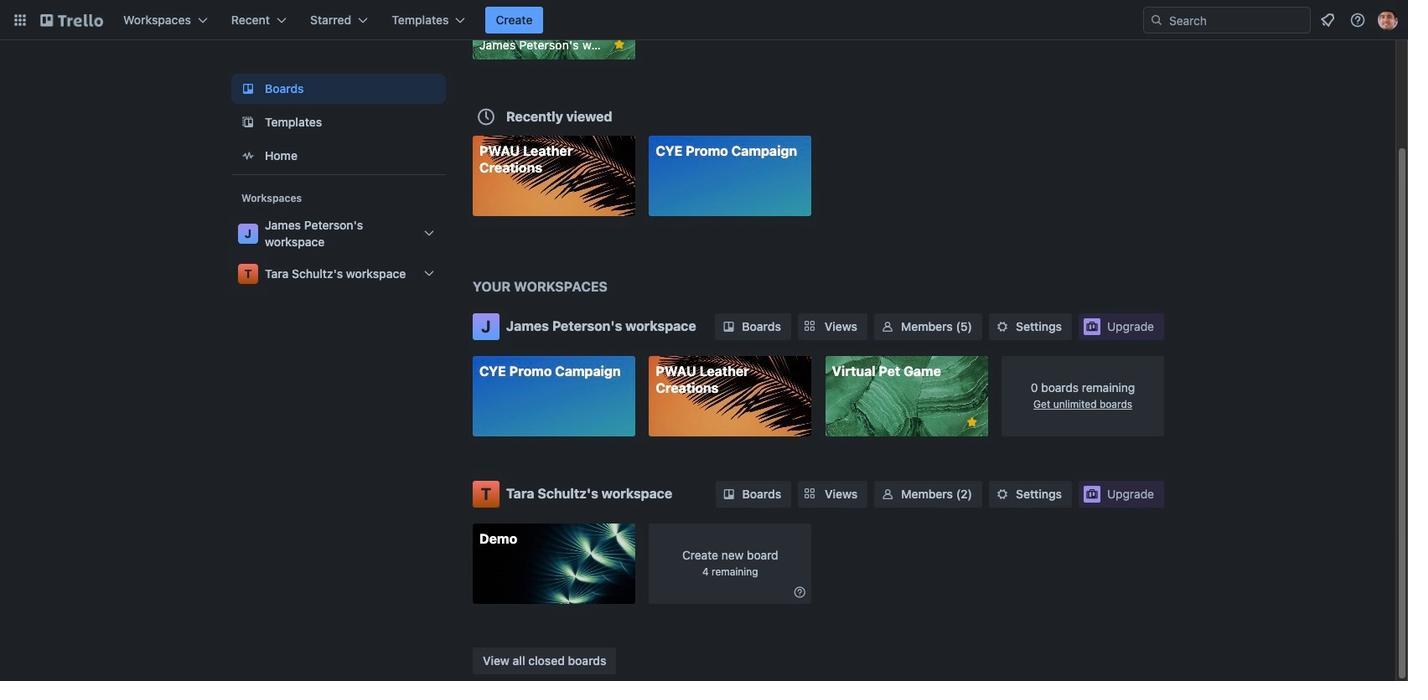 Task type: locate. For each thing, give the bounding box(es) containing it.
2 sm image from the left
[[994, 319, 1011, 335]]

sm image
[[721, 319, 737, 335], [721, 486, 738, 503], [880, 486, 896, 503], [994, 486, 1011, 503], [792, 584, 808, 601]]

1 horizontal spatial sm image
[[994, 319, 1011, 335]]

1 sm image from the left
[[880, 319, 896, 335]]

0 horizontal spatial sm image
[[880, 319, 896, 335]]

primary element
[[0, 0, 1409, 40]]

sm image
[[880, 319, 896, 335], [994, 319, 1011, 335]]

back to home image
[[40, 7, 103, 34]]



Task type: describe. For each thing, give the bounding box(es) containing it.
board image
[[238, 79, 258, 99]]

home image
[[238, 146, 258, 166]]

search image
[[1150, 13, 1164, 27]]

Search field
[[1144, 7, 1311, 34]]

click to unstar this board. it will be removed from your starred list. image
[[612, 37, 627, 52]]

james peterson (jamespeterson93) image
[[1378, 10, 1398, 30]]

open information menu image
[[1350, 12, 1367, 29]]

0 notifications image
[[1318, 10, 1338, 30]]

template board image
[[238, 112, 258, 132]]



Task type: vqa. For each thing, say whether or not it's contained in the screenshot.
Search boards text box
no



